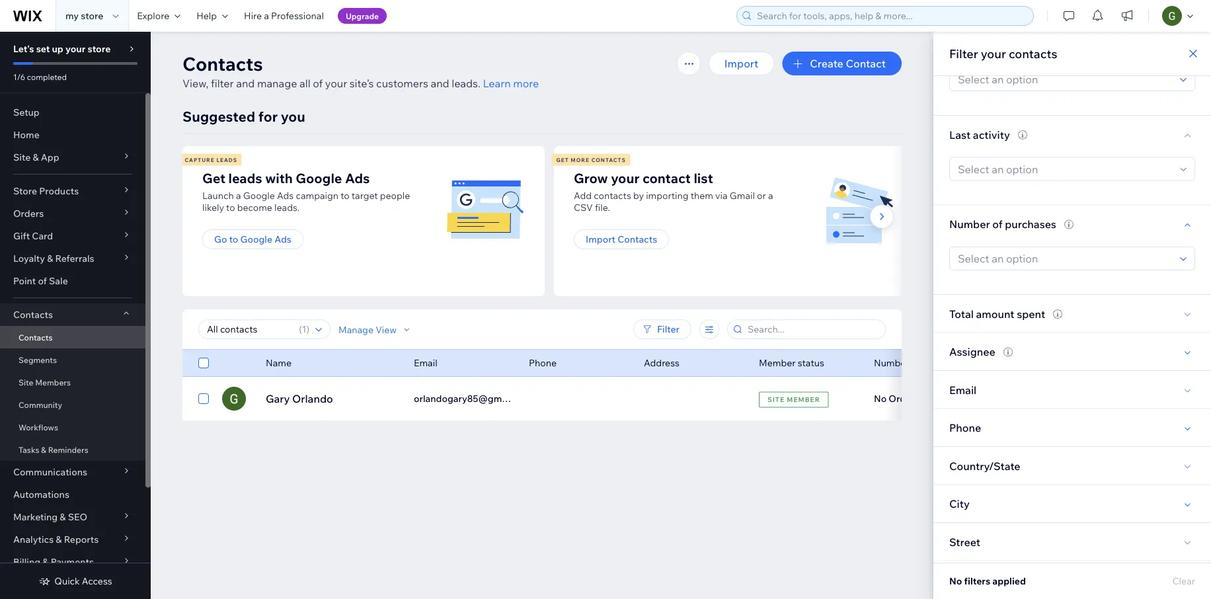 Task type: vqa. For each thing, say whether or not it's contained in the screenshot.
&
yes



Task type: describe. For each thing, give the bounding box(es) containing it.
view link
[[794, 387, 851, 411]]

setup
[[13, 106, 40, 118]]

tasks & reminders
[[19, 445, 88, 455]]

activity
[[974, 128, 1011, 141]]

for
[[259, 107, 278, 125]]

list
[[694, 170, 714, 186]]

site for site members
[[19, 377, 33, 387]]

import contacts button
[[574, 230, 670, 249]]

campaign
[[296, 190, 339, 201]]

country/state
[[950, 459, 1021, 472]]

leads. inside contacts view, filter and manage all of your site's customers and leads. learn more
[[452, 77, 481, 90]]

1/6
[[13, 72, 25, 82]]

address
[[644, 357, 680, 369]]

more
[[571, 156, 590, 163]]

0 vertical spatial ads
[[345, 170, 370, 186]]

status
[[798, 357, 825, 369]]

csv
[[574, 202, 593, 213]]

point of sale
[[13, 275, 68, 287]]

1 horizontal spatial view
[[810, 392, 835, 405]]

all
[[300, 77, 311, 90]]

& for tasks
[[41, 445, 46, 455]]

with
[[265, 170, 293, 186]]

0 vertical spatial member
[[759, 357, 796, 369]]

grow
[[574, 170, 608, 186]]

store
[[13, 185, 37, 197]]

quick
[[54, 575, 80, 587]]

setup link
[[0, 101, 146, 124]]

my store
[[65, 10, 103, 21]]

& for loyalty
[[47, 253, 53, 264]]

)
[[307, 323, 310, 335]]

gift card button
[[0, 225, 146, 247]]

gmail
[[730, 190, 755, 201]]

contact
[[643, 170, 691, 186]]

0 vertical spatial contacts
[[1009, 46, 1058, 61]]

filter button
[[634, 319, 692, 339]]

site for site member
[[768, 396, 785, 404]]

0 vertical spatial number of purchases
[[950, 217, 1057, 231]]

a inside get leads with google ads launch a google ads campaign to target people likely to become leads.
[[236, 190, 241, 201]]

hire a professional
[[244, 10, 324, 21]]

card
[[32, 230, 53, 242]]

communications
[[13, 466, 87, 478]]

1 and from the left
[[236, 77, 255, 90]]

member status
[[759, 357, 825, 369]]

likely
[[202, 202, 224, 213]]

filters
[[965, 575, 991, 587]]

launch
[[202, 190, 234, 201]]

community
[[19, 400, 62, 410]]

or
[[757, 190, 767, 201]]

assignee
[[950, 345, 996, 358]]

1 vertical spatial number of purchases
[[874, 357, 967, 369]]

app
[[41, 151, 59, 163]]

0 vertical spatial google
[[296, 170, 342, 186]]

gary
[[266, 392, 290, 405]]

marketing & seo button
[[0, 506, 146, 529]]

gary orlando image
[[222, 387, 246, 411]]

reports
[[64, 534, 99, 545]]

let's set up your store
[[13, 43, 111, 55]]

last
[[950, 128, 971, 141]]

filter for filter your contacts
[[950, 46, 979, 61]]

file.
[[595, 202, 611, 213]]

0 vertical spatial to
[[341, 190, 350, 201]]

( 1 )
[[299, 323, 310, 335]]

filter
[[211, 77, 234, 90]]

1 vertical spatial member
[[787, 396, 821, 404]]

store products button
[[0, 180, 146, 202]]

1 horizontal spatial email
[[950, 383, 977, 396]]

quick access
[[54, 575, 112, 587]]

get more contacts
[[557, 156, 626, 163]]

create
[[810, 57, 844, 70]]

billing & payments
[[13, 556, 94, 568]]

orlandogary85@gmail.com
[[414, 393, 533, 404]]

seo
[[68, 511, 87, 523]]

set
[[36, 43, 50, 55]]

marketing
[[13, 511, 58, 523]]

segments
[[19, 355, 57, 365]]

get
[[202, 170, 226, 186]]

contacts inside 'popup button'
[[13, 309, 53, 320]]

analytics & reports
[[13, 534, 99, 545]]

customers
[[376, 77, 429, 90]]

no for no filters applied
[[950, 575, 963, 587]]

manage view button
[[339, 324, 413, 336]]

create contact
[[810, 57, 886, 70]]

import for import contacts
[[586, 234, 616, 245]]

1 vertical spatial orders
[[889, 393, 920, 404]]

get leads with google ads launch a google ads campaign to target people likely to become leads.
[[202, 170, 410, 213]]

2 and from the left
[[431, 77, 450, 90]]

site members
[[19, 377, 71, 387]]

leads. inside get leads with google ads launch a google ads campaign to target people likely to become leads.
[[275, 202, 300, 213]]

referrals
[[55, 253, 94, 264]]

a inside the "grow your contact list add contacts by importing them via gmail or a csv file."
[[769, 190, 774, 201]]

by
[[634, 190, 644, 201]]

of inside sidebar element
[[38, 275, 47, 287]]

0 vertical spatial store
[[81, 10, 103, 21]]

store inside sidebar element
[[88, 43, 111, 55]]

learn more button
[[483, 75, 539, 91]]

contact
[[846, 57, 886, 70]]

& for analytics
[[56, 534, 62, 545]]

grow your contact list add contacts by importing them via gmail or a csv file.
[[574, 170, 774, 213]]



Task type: locate. For each thing, give the bounding box(es) containing it.
gary orlando
[[266, 392, 333, 405]]

1 vertical spatial purchases
[[923, 357, 967, 369]]

go
[[214, 234, 227, 245]]

filter for filter
[[658, 323, 680, 335]]

1 select an option field from the top
[[955, 68, 1177, 91]]

view
[[376, 324, 397, 335], [810, 392, 835, 405]]

orders inside popup button
[[13, 208, 44, 219]]

automations
[[13, 489, 69, 500]]

1 vertical spatial leads.
[[275, 202, 300, 213]]

contacts inside button
[[618, 234, 658, 245]]

contacts up the segments
[[19, 332, 53, 342]]

0 vertical spatial purchases
[[1006, 217, 1057, 231]]

google up become
[[243, 190, 275, 201]]

target
[[352, 190, 378, 201]]

select an option field for last activity
[[955, 158, 1177, 180]]

site down the "home"
[[13, 151, 31, 163]]

view inside dropdown button
[[376, 324, 397, 335]]

no for no orders
[[874, 393, 887, 404]]

1 vertical spatial to
[[226, 202, 235, 213]]

go to google ads button
[[202, 230, 304, 249]]

home link
[[0, 124, 146, 146]]

no left filters
[[950, 575, 963, 587]]

1 vertical spatial contacts
[[594, 190, 632, 201]]

people
[[380, 190, 410, 201]]

ads down with
[[277, 190, 294, 201]]

1 vertical spatial import
[[586, 234, 616, 245]]

contacts link
[[0, 326, 146, 349]]

to
[[341, 190, 350, 201], [226, 202, 235, 213], [229, 234, 238, 245]]

loyalty
[[13, 253, 45, 264]]

point of sale link
[[0, 270, 146, 292]]

community link
[[0, 394, 146, 416]]

and right customers
[[431, 77, 450, 90]]

0 horizontal spatial purchases
[[923, 357, 967, 369]]

sale
[[49, 275, 68, 287]]

a right or
[[769, 190, 774, 201]]

contacts down by
[[618, 234, 658, 245]]

contacts up filter
[[183, 52, 263, 75]]

site for site & app
[[13, 151, 31, 163]]

of inside contacts view, filter and manage all of your site's customers and leads. learn more
[[313, 77, 323, 90]]

gift card
[[13, 230, 53, 242]]

store right my
[[81, 10, 103, 21]]

google up the campaign
[[296, 170, 342, 186]]

spent
[[1017, 307, 1046, 320]]

go to google ads
[[214, 234, 292, 245]]

completed
[[27, 72, 67, 82]]

email up orlandogary85@gmail.com
[[414, 357, 438, 369]]

gift
[[13, 230, 30, 242]]

help
[[197, 10, 217, 21]]

& inside popup button
[[43, 556, 49, 568]]

Select an option field
[[955, 68, 1177, 91], [955, 158, 1177, 180], [955, 247, 1177, 270]]

select an option field for number of purchases
[[955, 247, 1177, 270]]

total
[[950, 307, 974, 320]]

Search... field
[[744, 320, 882, 339]]

1 vertical spatial email
[[950, 383, 977, 396]]

contacts view, filter and manage all of your site's customers and leads. learn more
[[183, 52, 539, 90]]

0 horizontal spatial import
[[586, 234, 616, 245]]

leads
[[217, 156, 238, 163]]

1 horizontal spatial purchases
[[1006, 217, 1057, 231]]

1 horizontal spatial contacts
[[1009, 46, 1058, 61]]

1 horizontal spatial and
[[431, 77, 450, 90]]

0 horizontal spatial filter
[[658, 323, 680, 335]]

1 horizontal spatial orders
[[889, 393, 920, 404]]

contacts inside the "grow your contact list add contacts by importing them via gmail or a csv file."
[[594, 190, 632, 201]]

no right view link
[[874, 393, 887, 404]]

0 vertical spatial select an option field
[[955, 68, 1177, 91]]

3 select an option field from the top
[[955, 247, 1177, 270]]

0 horizontal spatial a
[[236, 190, 241, 201]]

0 horizontal spatial no
[[874, 393, 887, 404]]

orders button
[[0, 202, 146, 225]]

let's
[[13, 43, 34, 55]]

to left target
[[341, 190, 350, 201]]

home
[[13, 129, 40, 141]]

2 horizontal spatial a
[[769, 190, 774, 201]]

member left the status
[[759, 357, 796, 369]]

2 vertical spatial ads
[[275, 234, 292, 245]]

your inside contacts view, filter and manage all of your site's customers and leads. learn more
[[325, 77, 347, 90]]

1 vertical spatial google
[[243, 190, 275, 201]]

no filters applied
[[950, 575, 1027, 587]]

1 vertical spatial store
[[88, 43, 111, 55]]

& left reports
[[56, 534, 62, 545]]

marketing & seo
[[13, 511, 87, 523]]

to right go
[[229, 234, 238, 245]]

1 horizontal spatial no
[[950, 575, 963, 587]]

tasks & reminders link
[[0, 439, 146, 461]]

site & app
[[13, 151, 59, 163]]

site down member status
[[768, 396, 785, 404]]

to down launch
[[226, 202, 235, 213]]

leads. down with
[[275, 202, 300, 213]]

& right tasks
[[41, 445, 46, 455]]

a right hire
[[264, 10, 269, 21]]

& right loyalty on the top left of the page
[[47, 253, 53, 264]]

tasks
[[19, 445, 39, 455]]

& inside popup button
[[47, 253, 53, 264]]

Search for tools, apps, help & more... field
[[753, 7, 1030, 25]]

explore
[[137, 10, 169, 21]]

ads down get leads with google ads launch a google ads campaign to target people likely to become leads.
[[275, 234, 292, 245]]

1 vertical spatial select an option field
[[955, 158, 1177, 180]]

site down the segments
[[19, 377, 33, 387]]

& for site
[[33, 151, 39, 163]]

0 horizontal spatial orders
[[13, 208, 44, 219]]

hire a professional link
[[236, 0, 332, 32]]

0 horizontal spatial phone
[[529, 357, 557, 369]]

0 vertical spatial email
[[414, 357, 438, 369]]

0 horizontal spatial number
[[874, 357, 910, 369]]

site & app button
[[0, 146, 146, 169]]

and
[[236, 77, 255, 90], [431, 77, 450, 90]]

0 horizontal spatial and
[[236, 77, 255, 90]]

city
[[950, 497, 970, 510]]

analytics
[[13, 534, 54, 545]]

1 vertical spatial phone
[[950, 421, 982, 434]]

filter your contacts
[[950, 46, 1058, 61]]

quick access button
[[39, 575, 112, 587]]

2 select an option field from the top
[[955, 158, 1177, 180]]

your inside sidebar element
[[65, 43, 86, 55]]

import contacts
[[586, 234, 658, 245]]

0 horizontal spatial view
[[376, 324, 397, 335]]

& right billing
[[43, 556, 49, 568]]

0 vertical spatial no
[[874, 393, 887, 404]]

0 horizontal spatial leads.
[[275, 202, 300, 213]]

no
[[874, 393, 887, 404], [950, 575, 963, 587]]

import inside import button
[[725, 57, 759, 70]]

google down become
[[240, 234, 273, 245]]

and right filter
[[236, 77, 255, 90]]

view right manage
[[376, 324, 397, 335]]

& left seo
[[60, 511, 66, 523]]

1 horizontal spatial filter
[[950, 46, 979, 61]]

member down the status
[[787, 396, 821, 404]]

suggested
[[183, 107, 255, 125]]

email down assignee
[[950, 383, 977, 396]]

view down the status
[[810, 392, 835, 405]]

1 horizontal spatial leads.
[[452, 77, 481, 90]]

applied
[[993, 575, 1027, 587]]

my
[[65, 10, 79, 21]]

amount
[[977, 307, 1015, 320]]

your inside the "grow your contact list add contacts by importing them via gmail or a csv file."
[[611, 170, 640, 186]]

member
[[759, 357, 796, 369], [787, 396, 821, 404]]

automations link
[[0, 484, 146, 506]]

& left app
[[33, 151, 39, 163]]

to inside button
[[229, 234, 238, 245]]

1 vertical spatial ads
[[277, 190, 294, 201]]

email
[[414, 357, 438, 369], [950, 383, 977, 396]]

capture
[[185, 156, 215, 163]]

ads inside button
[[275, 234, 292, 245]]

1 vertical spatial site
[[19, 377, 33, 387]]

site's
[[350, 77, 374, 90]]

purchases
[[1006, 217, 1057, 231], [923, 357, 967, 369]]

0 horizontal spatial contacts
[[594, 190, 632, 201]]

& for marketing
[[60, 511, 66, 523]]

0 vertical spatial number
[[950, 217, 991, 231]]

leads.
[[452, 77, 481, 90], [275, 202, 300, 213]]

1 vertical spatial no
[[950, 575, 963, 587]]

0 vertical spatial leads.
[[452, 77, 481, 90]]

1/6 completed
[[13, 72, 67, 82]]

contacts down "point of sale"
[[13, 309, 53, 320]]

1
[[302, 323, 307, 335]]

0 vertical spatial phone
[[529, 357, 557, 369]]

contacts
[[1009, 46, 1058, 61], [594, 190, 632, 201]]

list containing get leads with google ads
[[181, 146, 922, 296]]

manage
[[257, 77, 297, 90]]

site member
[[768, 396, 821, 404]]

site inside site & app dropdown button
[[13, 151, 31, 163]]

import for import
[[725, 57, 759, 70]]

number of purchases
[[950, 217, 1057, 231], [874, 357, 967, 369]]

a inside 'hire a professional' link
[[264, 10, 269, 21]]

1 vertical spatial view
[[810, 392, 835, 405]]

1 vertical spatial filter
[[658, 323, 680, 335]]

google
[[296, 170, 342, 186], [243, 190, 275, 201], [240, 234, 273, 245]]

professional
[[271, 10, 324, 21]]

site inside site members link
[[19, 377, 33, 387]]

number
[[950, 217, 991, 231], [874, 357, 910, 369]]

importing
[[646, 190, 689, 201]]

leads. left learn
[[452, 77, 481, 90]]

leads
[[229, 170, 262, 186]]

2 vertical spatial google
[[240, 234, 273, 245]]

& for billing
[[43, 556, 49, 568]]

ads
[[345, 170, 370, 186], [277, 190, 294, 201], [275, 234, 292, 245]]

2 vertical spatial select an option field
[[955, 247, 1177, 270]]

1 vertical spatial number
[[874, 357, 910, 369]]

1 horizontal spatial phone
[[950, 421, 982, 434]]

1 horizontal spatial import
[[725, 57, 759, 70]]

last activity
[[950, 128, 1011, 141]]

0 vertical spatial site
[[13, 151, 31, 163]]

0 vertical spatial import
[[725, 57, 759, 70]]

name
[[266, 357, 292, 369]]

workflows
[[19, 422, 58, 432]]

0 vertical spatial filter
[[950, 46, 979, 61]]

store down my store
[[88, 43, 111, 55]]

filter inside button
[[658, 323, 680, 335]]

0 horizontal spatial email
[[414, 357, 438, 369]]

street
[[950, 535, 981, 549]]

0 vertical spatial view
[[376, 324, 397, 335]]

sidebar element
[[0, 32, 151, 599]]

contacts inside contacts view, filter and manage all of your site's customers and leads. learn more
[[183, 52, 263, 75]]

loyalty & referrals
[[13, 253, 94, 264]]

contacts
[[592, 156, 626, 163]]

products
[[39, 185, 79, 197]]

2 vertical spatial to
[[229, 234, 238, 245]]

None checkbox
[[198, 355, 209, 371], [198, 391, 209, 407], [198, 355, 209, 371], [198, 391, 209, 407]]

learn
[[483, 77, 511, 90]]

import inside import contacts button
[[586, 234, 616, 245]]

manage
[[339, 324, 374, 335]]

1 horizontal spatial a
[[264, 10, 269, 21]]

loyalty & referrals button
[[0, 247, 146, 270]]

google inside button
[[240, 234, 273, 245]]

2 vertical spatial site
[[768, 396, 785, 404]]

Unsaved view field
[[203, 320, 295, 339]]

your
[[65, 43, 86, 55], [981, 46, 1007, 61], [325, 77, 347, 90], [611, 170, 640, 186]]

ads up target
[[345, 170, 370, 186]]

a down leads
[[236, 190, 241, 201]]

them
[[691, 190, 714, 201]]

workflows link
[[0, 416, 146, 439]]

store
[[81, 10, 103, 21], [88, 43, 111, 55]]

1 horizontal spatial number
[[950, 217, 991, 231]]

list
[[181, 146, 922, 296]]

0 vertical spatial orders
[[13, 208, 44, 219]]

reminders
[[48, 445, 88, 455]]



